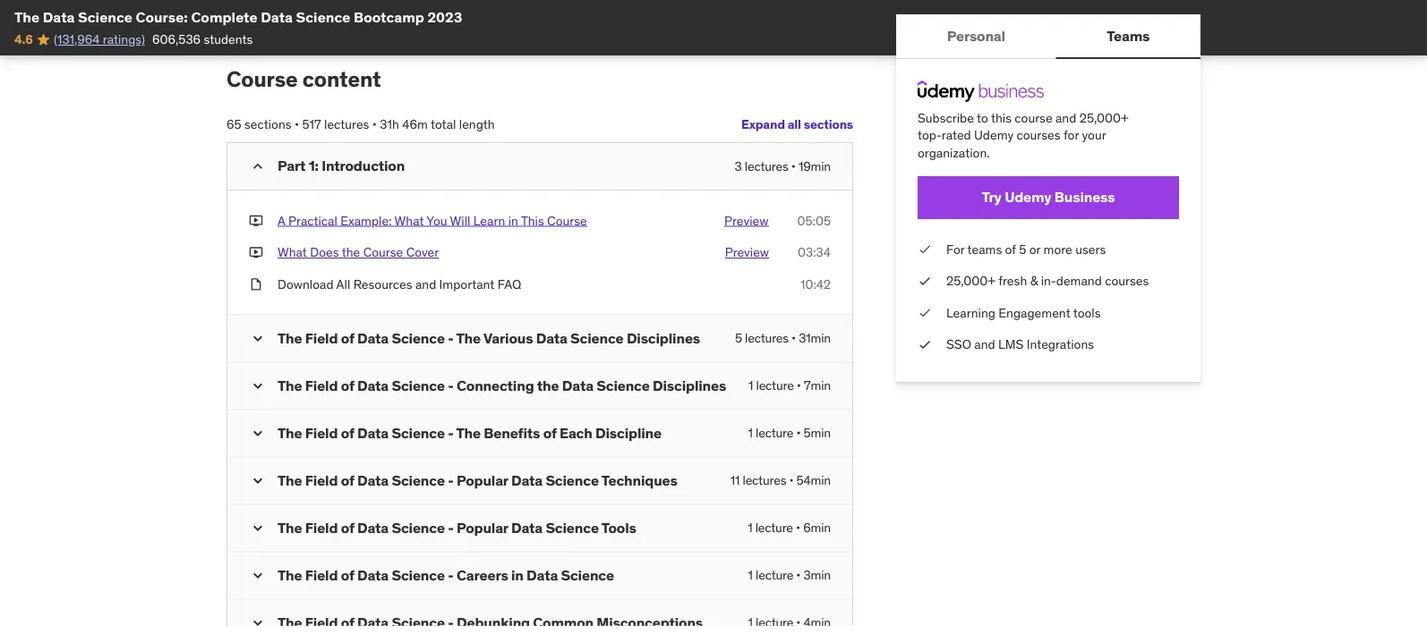 Task type: locate. For each thing, give the bounding box(es) containing it.
will
[[450, 213, 471, 229]]

course inside button
[[363, 245, 403, 261]]

- left connecting
[[448, 377, 454, 396]]

2 vertical spatial small image
[[249, 568, 267, 586]]

- for the field of data science - popular data science tools
[[448, 520, 454, 538]]

what
[[395, 213, 424, 229], [278, 245, 307, 261]]

science up content
[[296, 8, 351, 26]]

what left does
[[278, 245, 307, 261]]

field
[[305, 330, 338, 348], [305, 377, 338, 396], [305, 425, 338, 443], [305, 472, 338, 490], [305, 520, 338, 538], [305, 567, 338, 585]]

lecture left 7min
[[756, 378, 794, 395]]

1 down 5 lectures • 31min
[[749, 378, 753, 395]]

preview down 3 in the right top of the page
[[725, 213, 769, 229]]

popular up 'careers' at the left bottom of page
[[457, 520, 508, 538]]

a
[[278, 213, 285, 229]]

techniques
[[602, 472, 678, 490]]

1 down 1 lecture • 6min
[[748, 568, 753, 584]]

the field of data science - the benefits of each discipline
[[278, 425, 662, 443]]

0 horizontal spatial the
[[342, 245, 360, 261]]

1 for the field of data science - the benefits of each discipline
[[748, 426, 753, 442]]

lectures for the field of data science - popular data science techniques
[[743, 473, 787, 490]]

lecture for the field of data science - the benefits of each discipline
[[756, 426, 794, 442]]

of for the field of data science - careers in data science
[[341, 567, 354, 585]]

0 horizontal spatial 25,000+
[[947, 273, 996, 289]]

- up the field of data science - careers in data science
[[448, 520, 454, 538]]

25,000+ up learning
[[947, 273, 996, 289]]

• for the field of data science - popular data science techniques
[[789, 473, 794, 490]]

and inside subscribe to this course and 25,000+ top‑rated udemy courses for your organization.
[[1056, 110, 1077, 126]]

1 horizontal spatial sections
[[804, 116, 854, 132]]

3 lectures • 19min
[[735, 158, 831, 174]]

lecture left 3min
[[756, 568, 794, 584]]

0 vertical spatial disciplines
[[627, 330, 700, 348]]

1 lecture • 6min
[[748, 521, 831, 537]]

ratings)
[[103, 31, 145, 47]]

lecture
[[756, 378, 794, 395], [756, 426, 794, 442], [756, 521, 793, 537], [756, 568, 794, 584]]

1 down 11 lectures • 54min
[[748, 521, 753, 537]]

• left 3min
[[796, 568, 801, 584]]

25,000+ up your
[[1080, 110, 1129, 126]]

small image for the field of data science - popular data science techniques
[[249, 473, 267, 491]]

4 small image from the top
[[249, 520, 267, 538]]

what left you
[[395, 213, 424, 229]]

2 horizontal spatial and
[[1056, 110, 1077, 126]]

try udemy business link
[[918, 176, 1180, 219]]

- up the field of data science - popular data science techniques
[[448, 425, 454, 443]]

expand all sections
[[742, 116, 854, 132]]

science right various
[[571, 330, 624, 348]]

the field of data science - connecting the data science disciplines
[[278, 377, 726, 396]]

1 horizontal spatial course
[[363, 245, 403, 261]]

3 - from the top
[[448, 425, 454, 443]]

preview left 03:34
[[725, 245, 769, 261]]

• for the field of data science - careers in data science
[[796, 568, 801, 584]]

science left tools
[[546, 520, 599, 538]]

your
[[1082, 127, 1106, 143]]

- for the field of data science - careers in data science
[[448, 567, 454, 585]]

demand
[[1057, 273, 1102, 289]]

5 field from the top
[[305, 520, 338, 538]]

2 small image from the top
[[249, 378, 267, 396]]

25,000+
[[1080, 110, 1129, 126], [947, 273, 996, 289]]

19min
[[799, 158, 831, 174]]

xsmall image left for
[[918, 241, 932, 258]]

1:
[[309, 157, 319, 175]]

lectures left the 31min
[[745, 331, 789, 347]]

xsmall image
[[249, 244, 263, 262], [918, 273, 932, 290], [249, 276, 263, 294]]

personal button
[[897, 14, 1056, 57]]

what does the course cover
[[278, 245, 439, 261]]

6min
[[803, 521, 831, 537]]

0 horizontal spatial 5
[[735, 331, 742, 347]]

1 popular from the top
[[457, 472, 508, 490]]

disciplines
[[627, 330, 700, 348], [653, 377, 726, 396]]

course down students
[[227, 66, 298, 93]]

download
[[278, 277, 334, 293]]

- up the field of data science - popular data science tools
[[448, 472, 454, 490]]

2 field from the top
[[305, 377, 338, 396]]

disciplines for the field of data science - connecting the data science disciplines
[[653, 377, 726, 396]]

- for the field of data science - popular data science techniques
[[448, 472, 454, 490]]

field for the field of data science - the benefits of each discipline
[[305, 425, 338, 443]]

science
[[78, 8, 132, 26], [296, 8, 351, 26], [392, 330, 445, 348], [571, 330, 624, 348], [392, 377, 445, 396], [597, 377, 650, 396], [392, 425, 445, 443], [392, 472, 445, 490], [546, 472, 599, 490], [392, 520, 445, 538], [546, 520, 599, 538], [392, 567, 445, 585], [561, 567, 614, 585]]

and right sso
[[975, 337, 996, 353]]

65 sections • 517 lectures • 31h 46m total length
[[227, 116, 495, 133]]

1 vertical spatial in
[[511, 567, 524, 585]]

1 small image from the top
[[249, 158, 267, 176]]

5 left the 31min
[[735, 331, 742, 347]]

• left 19min
[[791, 158, 796, 174]]

popular for techniques
[[457, 472, 508, 490]]

0 vertical spatial 5
[[1019, 241, 1027, 257]]

udemy
[[974, 127, 1014, 143], [1005, 188, 1052, 207]]

science up the field of data science - popular data science techniques
[[392, 425, 445, 443]]

• for part 1: introduction
[[791, 158, 796, 174]]

• left the 31min
[[792, 331, 796, 347]]

1 small image from the top
[[249, 331, 267, 348]]

teams
[[968, 241, 1002, 257]]

1 - from the top
[[448, 330, 454, 348]]

try udemy business
[[982, 188, 1115, 207]]

xsmall image for sso
[[918, 336, 932, 354]]

1 vertical spatial udemy
[[1005, 188, 1052, 207]]

of for the field of data science - the various data science disciplines
[[341, 330, 354, 348]]

xsmall image left a
[[249, 213, 263, 230]]

for teams of 5 or more users
[[947, 241, 1106, 257]]

small image for the field of data science - popular data science tools
[[249, 520, 267, 538]]

or
[[1030, 241, 1041, 257]]

a practical example: what you will learn in this course button
[[278, 213, 587, 230]]

the field of data science - popular data science techniques
[[278, 472, 678, 490]]

- left 'careers' at the left bottom of page
[[448, 567, 454, 585]]

1 up 11 lectures • 54min
[[748, 426, 753, 442]]

science up the field of data science - careers in data science
[[392, 520, 445, 538]]

0 vertical spatial 25,000+
[[1080, 110, 1129, 126]]

1 vertical spatial courses
[[1105, 273, 1149, 289]]

4 field from the top
[[305, 472, 338, 490]]

3
[[735, 158, 742, 174]]

in for data
[[511, 567, 524, 585]]

1 for the field of data science - popular data science tools
[[748, 521, 753, 537]]

course
[[227, 66, 298, 93], [547, 213, 587, 229], [363, 245, 403, 261]]

preview for 03:34
[[725, 245, 769, 261]]

0 vertical spatial and
[[1056, 110, 1077, 126]]

course right this
[[547, 213, 587, 229]]

2 horizontal spatial course
[[547, 213, 587, 229]]

xsmall image left learning
[[918, 304, 932, 322]]

small image
[[249, 331, 267, 348], [249, 426, 267, 443], [249, 473, 267, 491], [249, 520, 267, 538], [249, 615, 267, 627]]

0 vertical spatial what
[[395, 213, 424, 229]]

cover
[[406, 245, 439, 261]]

0 vertical spatial the
[[342, 245, 360, 261]]

preview
[[725, 213, 769, 229], [725, 245, 769, 261]]

course inside button
[[547, 213, 587, 229]]

udemy down this
[[974, 127, 1014, 143]]

1 vertical spatial 25,000+
[[947, 273, 996, 289]]

tab list
[[897, 14, 1201, 59]]

1 horizontal spatial the
[[537, 377, 559, 396]]

0 vertical spatial course
[[227, 66, 298, 93]]

0 vertical spatial udemy
[[974, 127, 1014, 143]]

1 field from the top
[[305, 330, 338, 348]]

• left 6min on the right bottom
[[796, 521, 801, 537]]

of for the field of data science - popular data science tools
[[341, 520, 354, 538]]

in inside button
[[508, 213, 519, 229]]

xsmall image left does
[[249, 244, 263, 262]]

3 small image from the top
[[249, 473, 267, 491]]

the right does
[[342, 245, 360, 261]]

the for the field of data science - careers in data science
[[278, 567, 302, 585]]

lecture for the field of data science - careers in data science
[[756, 568, 794, 584]]

xsmall image left sso
[[918, 336, 932, 354]]

courses inside subscribe to this course and 25,000+ top‑rated udemy courses for your organization.
[[1017, 127, 1061, 143]]

bootcamp
[[354, 8, 424, 26]]

content
[[302, 66, 381, 93]]

31min
[[799, 331, 831, 347]]

606,536
[[152, 31, 201, 47]]

science down the field of data science - popular data science tools
[[392, 567, 445, 585]]

5 small image from the top
[[249, 615, 267, 627]]

2 preview from the top
[[725, 245, 769, 261]]

3 field from the top
[[305, 425, 338, 443]]

in for this
[[508, 213, 519, 229]]

•
[[295, 116, 299, 133], [372, 116, 377, 133], [791, 158, 796, 174], [792, 331, 796, 347], [797, 378, 801, 395], [797, 426, 801, 442], [789, 473, 794, 490], [796, 521, 801, 537], [796, 568, 801, 584]]

0 vertical spatial popular
[[457, 472, 508, 490]]

- down important
[[448, 330, 454, 348]]

1 vertical spatial disciplines
[[653, 377, 726, 396]]

1 vertical spatial popular
[[457, 520, 508, 538]]

you
[[427, 213, 447, 229]]

courses right demand
[[1105, 273, 1149, 289]]

2 popular from the top
[[457, 520, 508, 538]]

• left 7min
[[797, 378, 801, 395]]

small image
[[249, 158, 267, 176], [249, 378, 267, 396], [249, 568, 267, 586]]

subscribe to this course and 25,000+ top‑rated udemy courses for your organization.
[[918, 110, 1129, 161]]

and
[[1056, 110, 1077, 126], [415, 277, 436, 293], [975, 337, 996, 353]]

1 horizontal spatial what
[[395, 213, 424, 229]]

0 vertical spatial small image
[[249, 158, 267, 176]]

1 lecture • 7min
[[749, 378, 831, 395]]

6 field from the top
[[305, 567, 338, 585]]

to
[[977, 110, 989, 126]]

and down cover
[[415, 277, 436, 293]]

5
[[1019, 241, 1027, 257], [735, 331, 742, 347]]

careers
[[457, 567, 508, 585]]

complete
[[191, 8, 258, 26]]

science down tools
[[561, 567, 614, 585]]

25,000+ fresh & in-demand courses
[[947, 273, 1149, 289]]

1 vertical spatial the
[[537, 377, 559, 396]]

the field of data science - the various data science disciplines
[[278, 330, 700, 348]]

2 - from the top
[[448, 377, 454, 396]]

lectures right 517
[[324, 116, 369, 133]]

1 horizontal spatial and
[[975, 337, 996, 353]]

in right 'careers' at the left bottom of page
[[511, 567, 524, 585]]

the for the field of data science - popular data science techniques
[[278, 472, 302, 490]]

1 preview from the top
[[725, 213, 769, 229]]

learning
[[947, 305, 996, 321]]

lectures right 3 in the right top of the page
[[745, 158, 789, 174]]

sections right all
[[804, 116, 854, 132]]

course content
[[227, 66, 381, 93]]

6 - from the top
[[448, 567, 454, 585]]

udemy inside subscribe to this course and 25,000+ top‑rated udemy courses for your organization.
[[974, 127, 1014, 143]]

05:05
[[797, 213, 831, 229]]

5 left the "or"
[[1019, 241, 1027, 257]]

the for the field of data science - the benefits of each discipline
[[278, 425, 302, 443]]

popular for tools
[[457, 520, 508, 538]]

lectures
[[324, 116, 369, 133], [745, 158, 789, 174], [745, 331, 789, 347], [743, 473, 787, 490]]

the inside button
[[342, 245, 360, 261]]

courses down course
[[1017, 127, 1061, 143]]

xsmall image left download
[[249, 276, 263, 294]]

0 vertical spatial courses
[[1017, 127, 1061, 143]]

2 small image from the top
[[249, 426, 267, 443]]

• left 5min
[[797, 426, 801, 442]]

field for the field of data science - connecting the data science disciplines
[[305, 377, 338, 396]]

65
[[227, 116, 241, 133]]

4 - from the top
[[448, 472, 454, 490]]

lectures right 11
[[743, 473, 787, 490]]

1 vertical spatial preview
[[725, 245, 769, 261]]

1
[[749, 378, 753, 395], [748, 426, 753, 442], [748, 521, 753, 537], [748, 568, 753, 584]]

small image for the field of data science - the various data science disciplines
[[249, 331, 267, 348]]

of
[[1005, 241, 1016, 257], [341, 330, 354, 348], [341, 377, 354, 396], [341, 425, 354, 443], [543, 425, 557, 443], [341, 472, 354, 490], [341, 520, 354, 538], [341, 567, 354, 585]]

udemy right "try"
[[1005, 188, 1052, 207]]

the right connecting
[[537, 377, 559, 396]]

sections right the 65
[[245, 116, 292, 133]]

lecture left 6min on the right bottom
[[756, 521, 793, 537]]

science up the field of data science - the benefits of each discipline
[[392, 377, 445, 396]]

5 lectures • 31min
[[735, 331, 831, 347]]

in left this
[[508, 213, 519, 229]]

subscribe
[[918, 110, 974, 126]]

this
[[991, 110, 1012, 126]]

3 small image from the top
[[249, 568, 267, 586]]

science up discipline
[[597, 377, 650, 396]]

science down download all resources and important faq
[[392, 330, 445, 348]]

course up resources
[[363, 245, 403, 261]]

1 horizontal spatial courses
[[1105, 273, 1149, 289]]

lecture left 5min
[[756, 426, 794, 442]]

1 vertical spatial and
[[415, 277, 436, 293]]

and up for
[[1056, 110, 1077, 126]]

0 vertical spatial preview
[[725, 213, 769, 229]]

1 horizontal spatial 25,000+
[[1080, 110, 1129, 126]]

xsmall image
[[249, 213, 263, 230], [918, 241, 932, 258], [918, 304, 932, 322], [918, 336, 932, 354]]

1 vertical spatial what
[[278, 245, 307, 261]]

part
[[278, 157, 306, 175]]

0 horizontal spatial courses
[[1017, 127, 1061, 143]]

0 horizontal spatial what
[[278, 245, 307, 261]]

0 vertical spatial in
[[508, 213, 519, 229]]

popular
[[457, 472, 508, 490], [457, 520, 508, 538]]

learn
[[474, 213, 505, 229]]

5 - from the top
[[448, 520, 454, 538]]

2 vertical spatial and
[[975, 337, 996, 353]]

1 vertical spatial small image
[[249, 378, 267, 396]]

2 vertical spatial course
[[363, 245, 403, 261]]

• left 54min
[[789, 473, 794, 490]]

1 vertical spatial course
[[547, 213, 587, 229]]

1 horizontal spatial 5
[[1019, 241, 1027, 257]]

popular down the field of data science - the benefits of each discipline
[[457, 472, 508, 490]]



Task type: vqa. For each thing, say whether or not it's contained in the screenshot.


Task type: describe. For each thing, give the bounding box(es) containing it.
25,000+ inside subscribe to this course and 25,000+ top‑rated udemy courses for your organization.
[[1080, 110, 1129, 126]]

benefits
[[484, 425, 540, 443]]

in-
[[1041, 273, 1057, 289]]

• for the field of data science - the benefits of each discipline
[[797, 426, 801, 442]]

fresh
[[999, 273, 1027, 289]]

tools
[[602, 520, 637, 538]]

1 for the field of data science - connecting the data science disciplines
[[749, 378, 753, 395]]

science up the field of data science - popular data science tools
[[392, 472, 445, 490]]

introduction
[[322, 157, 405, 175]]

expand
[[742, 116, 785, 132]]

faq
[[498, 277, 522, 293]]

field for the field of data science - popular data science techniques
[[305, 472, 338, 490]]

0 horizontal spatial sections
[[245, 116, 292, 133]]

various
[[484, 330, 533, 348]]

the data science course: complete data science bootcamp 2023
[[14, 8, 462, 26]]

small image for the field of data science - connecting the data science disciplines
[[249, 378, 267, 396]]

0 horizontal spatial and
[[415, 277, 436, 293]]

• for the field of data science - the various data science disciplines
[[792, 331, 796, 347]]

expand all sections button
[[742, 107, 854, 143]]

organization.
[[918, 145, 990, 161]]

each
[[560, 425, 593, 443]]

learning engagement tools
[[947, 305, 1101, 321]]

field for the field of data science - the various data science disciplines
[[305, 330, 338, 348]]

course:
[[136, 8, 188, 26]]

what does the course cover button
[[278, 244, 439, 262]]

try
[[982, 188, 1002, 207]]

for
[[947, 241, 965, 257]]

- for the field of data science - the various data science disciplines
[[448, 330, 454, 348]]

tab list containing personal
[[897, 14, 1201, 59]]

03:34
[[798, 245, 831, 261]]

• left 517
[[295, 116, 299, 133]]

discipline
[[596, 425, 662, 443]]

xsmall image for learning
[[918, 304, 932, 322]]

31h 46m
[[380, 116, 428, 133]]

- for the field of data science - the benefits of each discipline
[[448, 425, 454, 443]]

(131,964
[[54, 31, 100, 47]]

this
[[521, 213, 544, 229]]

what inside button
[[395, 213, 424, 229]]

course
[[1015, 110, 1053, 126]]

all
[[788, 116, 801, 132]]

example:
[[340, 213, 392, 229]]

xsmall image for for
[[918, 241, 932, 258]]

field for the field of data science - careers in data science
[[305, 567, 338, 585]]

2023
[[428, 8, 462, 26]]

part 1: introduction
[[278, 157, 405, 175]]

(131,964 ratings)
[[54, 31, 145, 47]]

54min
[[797, 473, 831, 490]]

what inside button
[[278, 245, 307, 261]]

lectures for part 1: introduction
[[745, 158, 789, 174]]

of for the field of data science - popular data science techniques
[[341, 472, 354, 490]]

resources
[[353, 277, 412, 293]]

of for the field of data science - the benefits of each discipline
[[341, 425, 354, 443]]

preview for 05:05
[[725, 213, 769, 229]]

small image for the field of data science - the benefits of each discipline
[[249, 426, 267, 443]]

lecture for the field of data science - popular data science tools
[[756, 521, 793, 537]]

small image for part 1: introduction
[[249, 158, 267, 176]]

the field of data science - careers in data science
[[278, 567, 614, 585]]

• for the field of data science - popular data science tools
[[796, 521, 801, 537]]

connecting
[[457, 377, 534, 396]]

more
[[1044, 241, 1073, 257]]

the for the field of data science - popular data science tools
[[278, 520, 302, 538]]

606,536 students
[[152, 31, 253, 47]]

517
[[302, 116, 321, 133]]

tools
[[1074, 305, 1101, 321]]

business
[[1055, 188, 1115, 207]]

1 vertical spatial 5
[[735, 331, 742, 347]]

top‑rated
[[918, 127, 971, 143]]

5min
[[804, 426, 831, 442]]

a practical example: what you will learn in this course
[[278, 213, 587, 229]]

• for the field of data science - connecting the data science disciplines
[[797, 378, 801, 395]]

total
[[431, 116, 456, 133]]

7min
[[804, 378, 831, 395]]

4.6
[[14, 31, 33, 47]]

xsmall image for preview
[[249, 244, 263, 262]]

of for the field of data science - connecting the data science disciplines
[[341, 377, 354, 396]]

11 lectures • 54min
[[731, 473, 831, 490]]

10:42
[[801, 277, 831, 293]]

engagement
[[999, 305, 1071, 321]]

science up (131,964 ratings)
[[78, 8, 132, 26]]

the for the field of data science - the various data science disciplines
[[278, 330, 302, 348]]

users
[[1076, 241, 1106, 257]]

download all resources and important faq
[[278, 277, 522, 293]]

3min
[[804, 568, 831, 584]]

11
[[731, 473, 740, 490]]

teams button
[[1056, 14, 1201, 57]]

- for the field of data science - connecting the data science disciplines
[[448, 377, 454, 396]]

the field of data science - popular data science tools
[[278, 520, 637, 538]]

xsmall image left the fresh
[[918, 273, 932, 290]]

integrations
[[1027, 337, 1094, 353]]

0 horizontal spatial course
[[227, 66, 298, 93]]

udemy business image
[[918, 81, 1044, 102]]

practical
[[288, 213, 337, 229]]

lectures for the field of data science - the various data science disciplines
[[745, 331, 789, 347]]

1 for the field of data science - careers in data science
[[748, 568, 753, 584]]

personal
[[947, 26, 1006, 45]]

science down each
[[546, 472, 599, 490]]

sso and lms integrations
[[947, 337, 1094, 353]]

does
[[310, 245, 339, 261]]

xsmall image for 10:42
[[249, 276, 263, 294]]

1 lecture • 5min
[[748, 426, 831, 442]]

sections inside dropdown button
[[804, 116, 854, 132]]

disciplines for the field of data science - the various data science disciplines
[[627, 330, 700, 348]]

students
[[204, 31, 253, 47]]

length
[[459, 116, 495, 133]]

• left '31h 46m'
[[372, 116, 377, 133]]

field for the field of data science - popular data science tools
[[305, 520, 338, 538]]

of for for teams of 5 or more users
[[1005, 241, 1016, 257]]

lecture for the field of data science - connecting the data science disciplines
[[756, 378, 794, 395]]

the for the field of data science - connecting the data science disciplines
[[278, 377, 302, 396]]

small image for the field of data science - careers in data science
[[249, 568, 267, 586]]

for
[[1064, 127, 1079, 143]]



